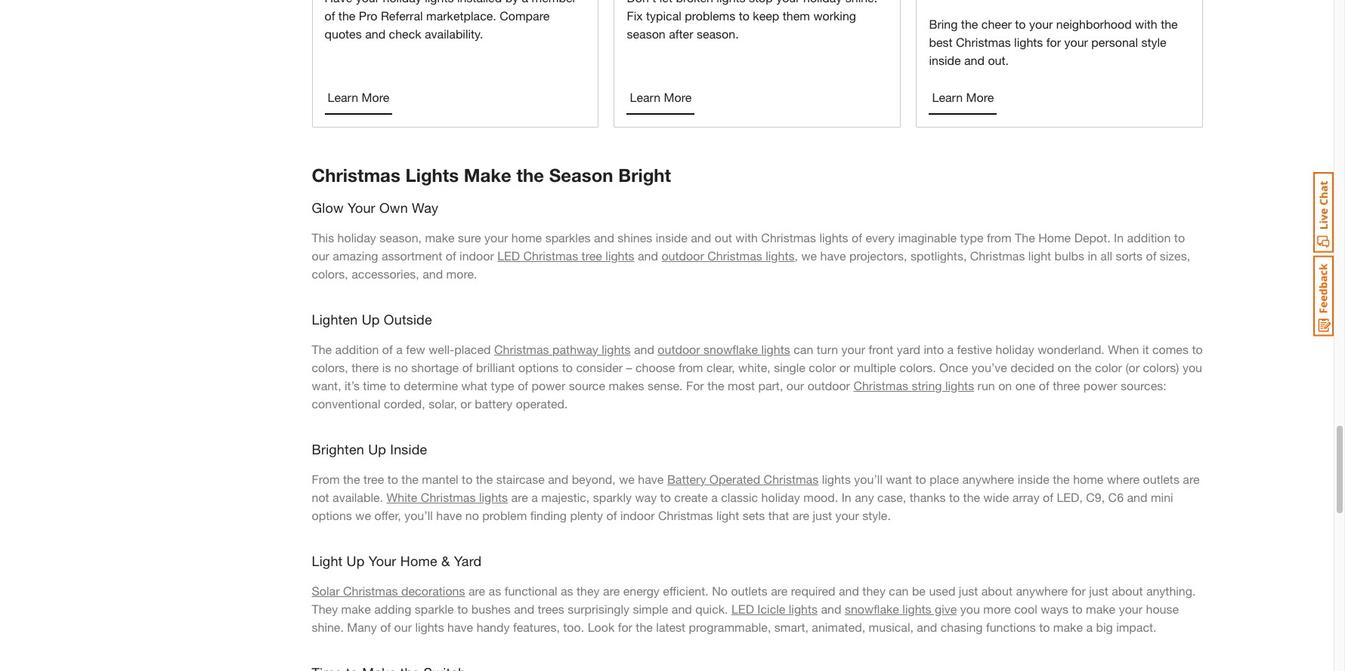 Task type: describe. For each thing, give the bounding box(es) containing it.
all
[[1101, 248, 1112, 263]]

with inside bring the cheer to your neighborhood with the best christmas lights for your personal style inside and out.
[[1135, 16, 1158, 31]]

christmas up adding
[[343, 584, 398, 598]]

can inside are as functional as they are energy efficient. no outlets are required and they can be used just about anywhere for just about anything. they make adding sparkle to bushes and trees surprisingly simple and quick.
[[889, 584, 909, 598]]

operated
[[710, 472, 760, 486]]

bulbs
[[1055, 248, 1084, 263]]

of inside run on one of three power sources: conventional corded, solar, or battery operated.
[[1039, 378, 1050, 393]]

solar
[[312, 584, 340, 598]]

it
[[1143, 342, 1149, 356]]

your inside have your holiday lights installed by a member of the pro referral marketplace. compare quotes and check availability.
[[356, 0, 379, 4]]

not
[[312, 490, 329, 505]]

adding
[[374, 602, 411, 616]]

the down clear,
[[707, 378, 725, 393]]

have inside are a majestic, sparkly way to create a classic holiday mood. in any case, thanks to the wide array of led, c9, c6 and mini options we offer, you'll have no problem finding plenty of indoor christmas light sets that are just your style.
[[436, 508, 462, 523]]

lights inside don't let broken lights stop your holiday shine. fix typical problems to keep them working season after season.
[[717, 0, 746, 4]]

of left led,
[[1043, 490, 1054, 505]]

lights inside this holiday season, make sure your home sparkles and shines inside and out with christmas lights of every imaginable type from the home depot. in addition to our amazing assortment of indoor
[[820, 230, 848, 245]]

we inside , we have projectors, spotlights, christmas light bulbs in all sorts of sizes, colors, accessories, and more.
[[801, 248, 817, 263]]

check
[[389, 26, 421, 40]]

the up 'style'
[[1161, 16, 1178, 31]]

learn more link for season
[[627, 81, 695, 115]]

holiday inside have your holiday lights installed by a member of the pro referral marketplace. compare quotes and check availability.
[[383, 0, 422, 4]]

indoor inside this holiday season, make sure your home sparkles and shines inside and out with christmas lights of every imaginable type from the home depot. in addition to our amazing assortment of indoor
[[460, 248, 494, 263]]

more for check
[[362, 90, 389, 104]]

to up white
[[387, 472, 398, 486]]

with inside this holiday season, make sure your home sparkles and shines inside and out with christmas lights of every imaginable type from the home depot. in addition to our amazing assortment of indoor
[[736, 230, 758, 245]]

of left every
[[852, 230, 862, 245]]

christmas inside this holiday season, make sure your home sparkles and shines inside and out with christmas lights of every imaginable type from the home depot. in addition to our amazing assortment of indoor
[[761, 230, 816, 245]]

0 horizontal spatial snowflake
[[704, 342, 758, 356]]

power inside can turn your front yard into a festive holiday wonderland. when it comes to colors, there is no shortage of brilliant options to consider – choose from clear, white, single color or multiple colors. once you've decided on the color (or colors) you want, it's time to determine what type of power source makes sense. for the most part, our outdoor
[[532, 378, 565, 393]]

christmas down sparkles
[[523, 248, 578, 263]]

of down placed
[[462, 360, 473, 375]]

outdoor christmas lights link
[[662, 248, 795, 263]]

led for led christmas tree lights and outdoor christmas lights
[[497, 248, 520, 263]]

to down christmas pathway lights link
[[562, 360, 573, 375]]

bright
[[618, 164, 671, 186]]

member
[[532, 0, 577, 4]]

learn more for and
[[328, 90, 389, 104]]

light inside are a majestic, sparkly way to create a classic holiday mood. in any case, thanks to the wide array of led, c9, c6 and mini options we offer, you'll have no problem finding plenty of indoor christmas light sets that are just your style.
[[716, 508, 739, 523]]

your right the cheer
[[1029, 16, 1053, 31]]

sizes,
[[1160, 248, 1190, 263]]

to inside the lights you'll want to place anywhere inside the home where outlets are not available.
[[916, 472, 926, 486]]

glow your own way
[[312, 199, 438, 216]]

from the tree to the mantel to the staircase and beyond, we have battery operated christmas
[[312, 472, 819, 486]]

have inside , we have projectors, spotlights, christmas light bulbs in all sorts of sizes, colors, accessories, and more.
[[820, 248, 846, 263]]

up for your
[[347, 553, 365, 570]]

shine. inside you more cool ways to make your house shine. many of our lights have handy features, too. look for the latest programmable, smart, animated, musical, and chasing functions to make a big impact.
[[312, 620, 344, 635]]

brilliant
[[476, 360, 515, 375]]

make up big
[[1086, 602, 1116, 616]]

season,
[[380, 230, 422, 245]]

chasing
[[941, 620, 983, 635]]

availability.
[[425, 26, 483, 40]]

make inside this holiday season, make sure your home sparkles and shines inside and out with christmas lights of every imaginable type from the home depot. in addition to our amazing assortment of indoor
[[425, 230, 455, 245]]

bushes
[[471, 602, 511, 616]]

on inside can turn your front yard into a festive holiday wonderland. when it comes to colors, there is no shortage of brilliant options to consider – choose from clear, white, single color or multiple colors. once you've decided on the color (or colors) you want, it's time to determine what type of power source makes sense. for the most part, our outdoor
[[1058, 360, 1071, 375]]

holiday inside don't let broken lights stop your holiday shine. fix typical problems to keep them working season after season.
[[803, 0, 842, 4]]

outdoor snowflake lights link
[[658, 342, 790, 356]]

to down ways
[[1039, 620, 1050, 635]]

lights inside you more cool ways to make your house shine. many of our lights have handy features, too. look for the latest programmable, smart, animated, musical, and chasing functions to make a big impact.
[[415, 620, 444, 635]]

type inside this holiday season, make sure your home sparkles and shines inside and out with christmas lights of every imaginable type from the home depot. in addition to our amazing assortment of indoor
[[960, 230, 984, 245]]

learn more for season
[[630, 90, 692, 104]]

christmas down multiple
[[854, 378, 908, 393]]

christmas inside bring the cheer to your neighborhood with the best christmas lights for your personal style inside and out.
[[956, 34, 1011, 49]]

season
[[627, 26, 666, 40]]

make down ways
[[1053, 620, 1083, 635]]

surprisingly
[[568, 602, 630, 616]]

and inside have your holiday lights installed by a member of the pro referral marketplace. compare quotes and check availability.
[[365, 26, 386, 40]]

plenty
[[570, 508, 603, 523]]

are a majestic, sparkly way to create a classic holiday mood. in any case, thanks to the wide array of led, c9, c6 and mini options we offer, you'll have no problem finding plenty of indoor christmas light sets that are just your style.
[[312, 490, 1177, 523]]

and down shines
[[638, 248, 658, 263]]

are up surprisingly
[[603, 584, 620, 598]]

1 horizontal spatial we
[[619, 472, 635, 486]]

on inside run on one of three power sources: conventional corded, solar, or battery operated.
[[998, 378, 1012, 393]]

christmas string lights link
[[854, 378, 974, 393]]

the inside are a majestic, sparkly way to create a classic holiday mood. in any case, thanks to the wide array of led, c9, c6 and mini options we offer, you'll have no problem finding plenty of indoor christmas light sets that are just your style.
[[963, 490, 980, 505]]

want,
[[312, 378, 341, 393]]

the left staircase
[[476, 472, 493, 486]]

christmas up brilliant
[[494, 342, 549, 356]]

sorts
[[1116, 248, 1143, 263]]

christmas up glow your own way
[[312, 164, 400, 186]]

led christmas tree lights link
[[497, 248, 634, 263]]

1 vertical spatial your
[[369, 553, 396, 570]]

of up the more.
[[446, 248, 456, 263]]

problem
[[482, 508, 527, 523]]

battery
[[475, 396, 513, 411]]

options inside are a majestic, sparkly way to create a classic holiday mood. in any case, thanks to the wide array of led, c9, c6 and mini options we offer, you'll have no problem finding plenty of indoor christmas light sets that are just your style.
[[312, 508, 352, 523]]

own
[[379, 199, 408, 216]]

our inside can turn your front yard into a festive holiday wonderland. when it comes to colors, there is no shortage of brilliant options to consider – choose from clear, white, single color or multiple colors. once you've decided on the color (or colors) you want, it's time to determine what type of power source makes sense. for the most part, our outdoor
[[787, 378, 804, 393]]

wonderland.
[[1038, 342, 1105, 356]]

be
[[912, 584, 926, 598]]

and up animated,
[[821, 602, 842, 616]]

handy
[[477, 620, 510, 635]]

let
[[660, 0, 673, 4]]

anywhere inside are as functional as they are energy efficient. no outlets are required and they can be used just about anywhere for just about anything. they make adding sparkle to bushes and trees surprisingly simple and quick.
[[1016, 584, 1068, 598]]

to up white christmas lights link
[[462, 472, 473, 486]]

to right 'way'
[[660, 490, 671, 505]]

of down sparkly
[[606, 508, 617, 523]]

1 vertical spatial outdoor
[[658, 342, 700, 356]]

are up led icicle lights link at the bottom right
[[771, 584, 788, 598]]

are up bushes
[[469, 584, 485, 598]]

when
[[1108, 342, 1139, 356]]

your inside are a majestic, sparkly way to create a classic holiday mood. in any case, thanks to the wide array of led, c9, c6 and mini options we offer, you'll have no problem finding plenty of indoor christmas light sets that are just your style.
[[835, 508, 859, 523]]

a up finding
[[531, 490, 538, 505]]

no
[[712, 584, 728, 598]]

a right create
[[711, 490, 718, 505]]

to inside are as functional as they are energy efficient. no outlets are required and they can be used just about anywhere for just about anything. they make adding sparkle to bushes and trees surprisingly simple and quick.
[[457, 602, 468, 616]]

and down efficient.
[[672, 602, 692, 616]]

and inside are a majestic, sparkly way to create a classic holiday mood. in any case, thanks to the wide array of led, c9, c6 and mini options we offer, you'll have no problem finding plenty of indoor christmas light sets that are just your style.
[[1127, 490, 1148, 505]]

a inside have your holiday lights installed by a member of the pro referral marketplace. compare quotes and check availability.
[[522, 0, 528, 4]]

just inside are a majestic, sparkly way to create a classic holiday mood. in any case, thanks to the wide array of led, c9, c6 and mini options we offer, you'll have no problem finding plenty of indoor christmas light sets that are just your style.
[[813, 508, 832, 523]]

feedback link image
[[1313, 255, 1334, 337]]

to right ways
[[1072, 602, 1083, 616]]

you'll inside the lights you'll want to place anywhere inside the home where outlets are not available.
[[854, 472, 883, 486]]

the up white
[[402, 472, 419, 486]]

options inside can turn your front yard into a festive holiday wonderland. when it comes to colors, there is no shortage of brilliant options to consider – choose from clear, white, single color or multiple colors. once you've decided on the color (or colors) you want, it's time to determine what type of power source makes sense. for the most part, our outdoor
[[518, 360, 559, 375]]

efficient.
[[663, 584, 709, 598]]

and up choose
[[634, 342, 654, 356]]

of inside have your holiday lights installed by a member of the pro referral marketplace. compare quotes and check availability.
[[325, 8, 335, 22]]

christmas inside are a majestic, sparkly way to create a classic holiday mood. in any case, thanks to the wide array of led, c9, c6 and mini options we offer, you'll have no problem finding plenty of indoor christmas light sets that are just your style.
[[658, 508, 713, 523]]

home inside this holiday season, make sure your home sparkles and shines inside and out with christmas lights of every imaginable type from the home depot. in addition to our amazing assortment of indoor
[[512, 230, 542, 245]]

1 vertical spatial home
[[400, 553, 437, 570]]

the up available.
[[343, 472, 360, 486]]

solar,
[[429, 396, 457, 411]]

colors, inside can turn your front yard into a festive holiday wonderland. when it comes to colors, there is no shortage of brilliant options to consider – choose from clear, white, single color or multiple colors. once you've decided on the color (or colors) you want, it's time to determine what type of power source makes sense. for the most part, our outdoor
[[312, 360, 348, 375]]

and left shines
[[594, 230, 614, 245]]

amazing
[[333, 248, 378, 263]]

personal
[[1092, 34, 1138, 49]]

are down staircase
[[511, 490, 528, 505]]

thanks
[[910, 490, 946, 505]]

more for after
[[664, 90, 692, 104]]

you more cool ways to make your house shine. many of our lights have handy features, too. look for the latest programmable, smart, animated, musical, and chasing functions to make a big impact.
[[312, 602, 1182, 635]]

led icicle lights link
[[732, 602, 818, 616]]

smart,
[[774, 620, 809, 635]]

christmas up mood.
[[764, 472, 819, 486]]

give
[[935, 602, 957, 616]]

2 horizontal spatial just
[[1089, 584, 1109, 598]]

your inside you more cool ways to make your house shine. many of our lights have handy features, too. look for the latest programmable, smart, animated, musical, and chasing functions to make a big impact.
[[1119, 602, 1143, 616]]

lights you'll want to place anywhere inside the home where outlets are not available.
[[312, 472, 1203, 505]]

consider
[[576, 360, 623, 375]]

a inside you more cool ways to make your house shine. many of our lights have handy features, too. look for the latest programmable, smart, animated, musical, and chasing functions to make a big impact.
[[1086, 620, 1093, 635]]

more
[[983, 602, 1011, 616]]

place
[[930, 472, 959, 486]]

sure
[[458, 230, 481, 245]]

0 vertical spatial your
[[348, 199, 375, 216]]

of inside you more cool ways to make your house shine. many of our lights have handy features, too. look for the latest programmable, smart, animated, musical, and chasing functions to make a big impact.
[[380, 620, 391, 635]]

lights inside the lights you'll want to place anywhere inside the home where outlets are not available.
[[822, 472, 851, 486]]

corded,
[[384, 396, 425, 411]]

live chat image
[[1313, 172, 1334, 253]]

lights
[[405, 164, 459, 186]]

of inside , we have projectors, spotlights, christmas light bulbs in all sorts of sizes, colors, accessories, and more.
[[1146, 248, 1157, 263]]

to down is
[[390, 378, 400, 393]]

after
[[669, 26, 693, 40]]

to right comes
[[1192, 342, 1203, 356]]

0 vertical spatial outdoor
[[662, 248, 704, 263]]

classic
[[721, 490, 758, 505]]

three
[[1053, 378, 1080, 393]]

quotes
[[325, 26, 362, 40]]

learn for inside
[[932, 90, 963, 104]]

run on one of three power sources: conventional corded, solar, or battery operated.
[[312, 378, 1170, 411]]

sparkly
[[593, 490, 632, 505]]

wide
[[984, 490, 1009, 505]]

up for outside
[[362, 311, 380, 328]]

out.
[[988, 53, 1009, 67]]

can inside can turn your front yard into a festive holiday wonderland. when it comes to colors, there is no shortage of brilliant options to consider – choose from clear, white, single color or multiple colors. once you've decided on the color (or colors) you want, it's time to determine what type of power source makes sense. for the most part, our outdoor
[[794, 342, 813, 356]]

learn more for inside
[[932, 90, 994, 104]]

outside
[[384, 311, 432, 328]]

and inside bring the cheer to your neighborhood with the best christmas lights for your personal style inside and out.
[[964, 53, 985, 67]]

the right bring
[[961, 16, 978, 31]]

no inside can turn your front yard into a festive holiday wonderland. when it comes to colors, there is no shortage of brilliant options to consider – choose from clear, white, single color or multiple colors. once you've decided on the color (or colors) you want, it's time to determine what type of power source makes sense. for the most part, our outdoor
[[394, 360, 408, 375]]

front
[[869, 342, 894, 356]]

of up is
[[382, 342, 393, 356]]

led christmas tree lights and outdoor christmas lights
[[497, 248, 795, 263]]

solar christmas decorations
[[312, 584, 465, 598]]

yard
[[454, 553, 482, 570]]

of up operated.
[[518, 378, 528, 393]]

white christmas lights
[[387, 490, 508, 505]]

anywhere inside the lights you'll want to place anywhere inside the home where outlets are not available.
[[962, 472, 1014, 486]]

programmable,
[[689, 620, 771, 635]]

learn for season
[[630, 90, 661, 104]]

to inside don't let broken lights stop your holiday shine. fix typical problems to keep them working season after season.
[[739, 8, 750, 22]]

one
[[1015, 378, 1036, 393]]

to down place
[[949, 490, 960, 505]]

and left "out"
[[691, 230, 711, 245]]

part,
[[758, 378, 783, 393]]

look
[[588, 620, 615, 635]]

your down "neighborhood"
[[1064, 34, 1088, 49]]

christmas down mantel
[[421, 490, 476, 505]]

no inside are a majestic, sparkly way to create a classic holiday mood. in any case, thanks to the wide array of led, c9, c6 and mini options we offer, you'll have no problem finding plenty of indoor christmas light sets that are just your style.
[[465, 508, 479, 523]]

too.
[[563, 620, 584, 635]]

power inside run on one of three power sources: conventional corded, solar, or battery operated.
[[1084, 378, 1117, 393]]

have your holiday lights installed by a member of the pro referral marketplace. compare quotes and check availability.
[[325, 0, 577, 40]]

snowflake lights give link
[[845, 602, 957, 616]]

white,
[[738, 360, 771, 375]]

led,
[[1057, 490, 1083, 505]]

0 horizontal spatial addition
[[335, 342, 379, 356]]



Task type: locate. For each thing, give the bounding box(es) containing it.
0 vertical spatial type
[[960, 230, 984, 245]]

0 vertical spatial snowflake
[[704, 342, 758, 356]]

1 vertical spatial snowflake
[[845, 602, 899, 616]]

0 horizontal spatial with
[[736, 230, 758, 245]]

c9,
[[1086, 490, 1105, 505]]

glow
[[312, 199, 344, 216]]

1 vertical spatial our
[[787, 378, 804, 393]]

1 vertical spatial the
[[312, 342, 332, 356]]

up for inside
[[368, 441, 386, 458]]

light down "classic"
[[716, 508, 739, 523]]

are right that
[[793, 508, 809, 523]]

1 vertical spatial outlets
[[731, 584, 768, 598]]

brighten
[[312, 441, 364, 458]]

christmas down create
[[658, 508, 713, 523]]

1 horizontal spatial can
[[889, 584, 909, 598]]

2 vertical spatial inside
[[1018, 472, 1050, 486]]

to right 'sparkle'
[[457, 602, 468, 616]]

every
[[866, 230, 895, 245]]

for inside you more cool ways to make your house shine. many of our lights have handy features, too. look for the latest programmable, smart, animated, musical, and chasing functions to make a big impact.
[[618, 620, 632, 635]]

in
[[1088, 248, 1097, 263]]

tree for to
[[363, 472, 384, 486]]

1 vertical spatial up
[[368, 441, 386, 458]]

holiday inside this holiday season, make sure your home sparkles and shines inside and out with christmas lights of every imaginable type from the home depot. in addition to our amazing assortment of indoor
[[337, 230, 376, 245]]

your inside this holiday season, make sure your home sparkles and shines inside and out with christmas lights of every imaginable type from the home depot. in addition to our amazing assortment of indoor
[[484, 230, 508, 245]]

christmas down "out"
[[708, 248, 762, 263]]

make inside are as functional as they are energy efficient. no outlets are required and they can be used just about anywhere for just about anything. they make adding sparkle to bushes and trees surprisingly simple and quick.
[[341, 602, 371, 616]]

1 horizontal spatial led
[[732, 602, 754, 616]]

1 colors, from the top
[[312, 266, 348, 281]]

0 vertical spatial you
[[1183, 360, 1202, 375]]

the inside you more cool ways to make your house shine. many of our lights have handy features, too. look for the latest programmable, smart, animated, musical, and chasing functions to make a big impact.
[[636, 620, 653, 635]]

1 horizontal spatial you'll
[[854, 472, 883, 486]]

inside up array
[[1018, 472, 1050, 486]]

1 vertical spatial you
[[960, 602, 980, 616]]

christmas pathway lights link
[[494, 342, 631, 356]]

0 vertical spatial home
[[1039, 230, 1071, 245]]

style.
[[862, 508, 891, 523]]

1 horizontal spatial tree
[[582, 248, 602, 263]]

christmas right spotlights,
[[970, 248, 1025, 263]]

determine
[[404, 378, 458, 393]]

decorations
[[401, 584, 465, 598]]

shine. up working
[[845, 0, 878, 4]]

power
[[532, 378, 565, 393], [1084, 378, 1117, 393]]

your
[[348, 199, 375, 216], [369, 553, 396, 570]]

inside inside the lights you'll want to place anywhere inside the home where outlets are not available.
[[1018, 472, 1050, 486]]

1 vertical spatial light
[[716, 508, 739, 523]]

in inside are a majestic, sparkly way to create a classic holiday mood. in any case, thanks to the wide array of led, c9, c6 and mini options we offer, you'll have no problem finding plenty of indoor christmas light sets that are just your style.
[[842, 490, 851, 505]]

0 horizontal spatial learn
[[328, 90, 358, 104]]

you'll inside are a majestic, sparkly way to create a classic holiday mood. in any case, thanks to the wide array of led, c9, c6 and mini options we offer, you'll have no problem finding plenty of indoor christmas light sets that are just your style.
[[404, 508, 433, 523]]

0 horizontal spatial in
[[842, 490, 851, 505]]

they up the snowflake lights give link
[[863, 584, 886, 598]]

3 more from the left
[[966, 90, 994, 104]]

1 horizontal spatial you
[[1183, 360, 1202, 375]]

1 horizontal spatial no
[[465, 508, 479, 523]]

holiday inside can turn your front yard into a festive holiday wonderland. when it comes to colors, there is no shortage of brilliant options to consider – choose from clear, white, single color or multiple colors. once you've decided on the color (or colors) you want, it's time to determine what type of power source makes sense. for the most part, our outdoor
[[996, 342, 1034, 356]]

and up majestic,
[[548, 472, 568, 486]]

led for led icicle lights and snowflake lights give
[[732, 602, 754, 616]]

2 horizontal spatial inside
[[1018, 472, 1050, 486]]

0 horizontal spatial inside
[[656, 230, 688, 245]]

0 horizontal spatial we
[[355, 508, 371, 523]]

options down the addition of a few well-placed christmas pathway lights and outdoor snowflake lights
[[518, 360, 559, 375]]

you
[[1183, 360, 1202, 375], [960, 602, 980, 616]]

0 vertical spatial led
[[497, 248, 520, 263]]

snowflake
[[704, 342, 758, 356], [845, 602, 899, 616]]

you've
[[972, 360, 1007, 375]]

outdoor
[[662, 248, 704, 263], [658, 342, 700, 356], [808, 378, 850, 393]]

of
[[325, 8, 335, 22], [852, 230, 862, 245], [446, 248, 456, 263], [1146, 248, 1157, 263], [382, 342, 393, 356], [462, 360, 473, 375], [518, 378, 528, 393], [1039, 378, 1050, 393], [1043, 490, 1054, 505], [606, 508, 617, 523], [380, 620, 391, 635]]

learn more link down season
[[627, 81, 695, 115]]

2 vertical spatial we
[[355, 508, 371, 523]]

1 vertical spatial tree
[[363, 472, 384, 486]]

light inside , we have projectors, spotlights, christmas light bulbs in all sorts of sizes, colors, accessories, and more.
[[1028, 248, 1051, 263]]

of right one
[[1039, 378, 1050, 393]]

1 learn more link from the left
[[325, 81, 392, 115]]

what
[[461, 378, 488, 393]]

1 vertical spatial options
[[312, 508, 352, 523]]

1 horizontal spatial our
[[394, 620, 412, 635]]

1 horizontal spatial addition
[[1127, 230, 1171, 245]]

2 learn from the left
[[630, 90, 661, 104]]

them
[[783, 8, 810, 22]]

a inside can turn your front yard into a festive holiday wonderland. when it comes to colors, there is no shortage of brilliant options to consider – choose from clear, white, single color or multiple colors. once you've decided on the color (or colors) you want, it's time to determine what type of power source makes sense. for the most part, our outdoor
[[947, 342, 954, 356]]

mantel
[[422, 472, 458, 486]]

outlets inside are as functional as they are energy efficient. no outlets are required and they can be used just about anywhere for just about anything. they make adding sparkle to bushes and trees surprisingly simple and quick.
[[731, 584, 768, 598]]

about up impact.
[[1112, 584, 1143, 598]]

learn
[[328, 90, 358, 104], [630, 90, 661, 104], [932, 90, 963, 104]]

christmas
[[956, 34, 1011, 49], [312, 164, 400, 186], [761, 230, 816, 245], [523, 248, 578, 263], [708, 248, 762, 263], [970, 248, 1025, 263], [494, 342, 549, 356], [854, 378, 908, 393], [764, 472, 819, 486], [421, 490, 476, 505], [658, 508, 713, 523], [343, 584, 398, 598]]

0 vertical spatial addition
[[1127, 230, 1171, 245]]

2 color from the left
[[1095, 360, 1122, 375]]

indoor inside are a majestic, sparkly way to create a classic holiday mood. in any case, thanks to the wide array of led, c9, c6 and mini options we offer, you'll have no problem finding plenty of indoor christmas light sets that are just your style.
[[620, 508, 655, 523]]

1 power from the left
[[532, 378, 565, 393]]

1 horizontal spatial shine.
[[845, 0, 878, 4]]

you up chasing
[[960, 602, 980, 616]]

staircase
[[496, 472, 545, 486]]

our inside this holiday season, make sure your home sparkles and shines inside and out with christmas lights of every imaginable type from the home depot. in addition to our amazing assortment of indoor
[[312, 248, 329, 263]]

the up led,
[[1053, 472, 1070, 486]]

the
[[338, 8, 356, 22], [961, 16, 978, 31], [1161, 16, 1178, 31], [517, 164, 544, 186], [1075, 360, 1092, 375], [707, 378, 725, 393], [343, 472, 360, 486], [402, 472, 419, 486], [476, 472, 493, 486], [1053, 472, 1070, 486], [963, 490, 980, 505], [636, 620, 653, 635]]

2 vertical spatial our
[[394, 620, 412, 635]]

and left out.
[[964, 53, 985, 67]]

1 vertical spatial inside
[[656, 230, 688, 245]]

our down adding
[[394, 620, 412, 635]]

our down single
[[787, 378, 804, 393]]

1 vertical spatial can
[[889, 584, 909, 598]]

1 horizontal spatial snowflake
[[845, 602, 899, 616]]

makes
[[609, 378, 644, 393]]

our
[[312, 248, 329, 263], [787, 378, 804, 393], [394, 620, 412, 635]]

more.
[[446, 266, 477, 281]]

0 vertical spatial up
[[362, 311, 380, 328]]

0 vertical spatial with
[[1135, 16, 1158, 31]]

1 horizontal spatial color
[[1095, 360, 1122, 375]]

1 horizontal spatial type
[[960, 230, 984, 245]]

there
[[352, 360, 379, 375]]

1 horizontal spatial inside
[[929, 53, 961, 67]]

as up trees
[[561, 584, 573, 598]]

run
[[978, 378, 995, 393]]

fix
[[627, 8, 643, 22]]

to
[[739, 8, 750, 22], [1015, 16, 1026, 31], [1174, 230, 1185, 245], [1192, 342, 1203, 356], [562, 360, 573, 375], [390, 378, 400, 393], [387, 472, 398, 486], [462, 472, 473, 486], [916, 472, 926, 486], [660, 490, 671, 505], [949, 490, 960, 505], [457, 602, 468, 616], [1072, 602, 1083, 616], [1039, 620, 1050, 635]]

1 color from the left
[[809, 360, 836, 375]]

they up surprisingly
[[577, 584, 600, 598]]

light left bulbs
[[1028, 248, 1051, 263]]

0 horizontal spatial you'll
[[404, 508, 433, 523]]

1 vertical spatial you'll
[[404, 508, 433, 523]]

2 power from the left
[[1084, 378, 1117, 393]]

we inside are a majestic, sparkly way to create a classic holiday mood. in any case, thanks to the wide array of led, c9, c6 and mini options we offer, you'll have no problem finding plenty of indoor christmas light sets that are just your style.
[[355, 508, 371, 523]]

string
[[912, 378, 942, 393]]

best
[[929, 34, 953, 49]]

the down have
[[338, 8, 356, 22]]

1 vertical spatial on
[[998, 378, 1012, 393]]

0 horizontal spatial can
[[794, 342, 813, 356]]

choose
[[636, 360, 675, 375]]

can up the snowflake lights give link
[[889, 584, 909, 598]]

for inside are as functional as they are energy efficient. no outlets are required and they can be used just about anywhere for just about anything. they make adding sparkle to bushes and trees surprisingly simple and quick.
[[1071, 584, 1086, 598]]

lights inside have your holiday lights installed by a member of the pro referral marketplace. compare quotes and check availability.
[[425, 0, 454, 4]]

just down mood.
[[813, 508, 832, 523]]

you down comes
[[1183, 360, 1202, 375]]

for inside bring the cheer to your neighborhood with the best christmas lights for your personal style inside and out.
[[1047, 34, 1061, 49]]

your inside can turn your front yard into a festive holiday wonderland. when it comes to colors, there is no shortage of brilliant options to consider – choose from clear, white, single color or multiple colors. once you've decided on the color (or colors) you want, it's time to determine what type of power source makes sense. for the most part, our outdoor
[[842, 342, 865, 356]]

0 horizontal spatial they
[[577, 584, 600, 598]]

2 about from the left
[[1112, 584, 1143, 598]]

addition up sorts
[[1127, 230, 1171, 245]]

can turn your front yard into a festive holiday wonderland. when it comes to colors, there is no shortage of brilliant options to consider – choose from clear, white, single color or multiple colors. once you've decided on the color (or colors) you want, it's time to determine what type of power source makes sense. for the most part, our outdoor
[[312, 342, 1206, 393]]

or inside run on one of three power sources: conventional corded, solar, or battery operated.
[[460, 396, 471, 411]]

your up them
[[776, 0, 800, 4]]

of down adding
[[380, 620, 391, 635]]

1 horizontal spatial anywhere
[[1016, 584, 1068, 598]]

0 horizontal spatial just
[[813, 508, 832, 523]]

inside inside bring the cheer to your neighborhood with the best christmas lights for your personal style inside and out.
[[929, 53, 961, 67]]

you'll up any
[[854, 472, 883, 486]]

indoor down 'way'
[[620, 508, 655, 523]]

on right run
[[998, 378, 1012, 393]]

comes
[[1152, 342, 1189, 356]]

the addition of a few well-placed christmas pathway lights and outdoor snowflake lights
[[312, 342, 790, 356]]

problems
[[685, 8, 736, 22]]

inside inside this holiday season, make sure your home sparkles and shines inside and out with christmas lights of every imaginable type from the home depot. in addition to our amazing assortment of indoor
[[656, 230, 688, 245]]

outdoor inside can turn your front yard into a festive holiday wonderland. when it comes to colors, there is no shortage of brilliant options to consider – choose from clear, white, single color or multiple colors. once you've decided on the color (or colors) you want, it's time to determine what type of power source makes sense. for the most part, our outdoor
[[808, 378, 850, 393]]

of right sorts
[[1146, 248, 1157, 263]]

learn for and
[[328, 90, 358, 104]]

1 more from the left
[[362, 90, 389, 104]]

from inside this holiday season, make sure your home sparkles and shines inside and out with christmas lights of every imaginable type from the home depot. in addition to our amazing assortment of indoor
[[987, 230, 1012, 245]]

0 vertical spatial for
[[1047, 34, 1061, 49]]

as up bushes
[[489, 584, 501, 598]]

1 horizontal spatial more
[[664, 90, 692, 104]]

2 horizontal spatial learn more link
[[929, 81, 997, 115]]

make
[[464, 164, 512, 186]]

christmas string lights
[[854, 378, 974, 393]]

have up 'way'
[[638, 472, 664, 486]]

0 horizontal spatial outlets
[[731, 584, 768, 598]]

lighten up outside
[[312, 311, 432, 328]]

0 vertical spatial tree
[[582, 248, 602, 263]]

colors, down amazing
[[312, 266, 348, 281]]

1 vertical spatial in
[[842, 490, 851, 505]]

a right into
[[947, 342, 954, 356]]

2 as from the left
[[561, 584, 573, 598]]

3 learn more from the left
[[932, 90, 994, 104]]

2 horizontal spatial we
[[801, 248, 817, 263]]

to down stop
[[739, 8, 750, 22]]

you inside you more cool ways to make your house shine. many of our lights have handy features, too. look for the latest programmable, smart, animated, musical, and chasing functions to make a big impact.
[[960, 602, 980, 616]]

for
[[1047, 34, 1061, 49], [1071, 584, 1086, 598], [618, 620, 632, 635]]

trees
[[538, 602, 564, 616]]

2 learn more from the left
[[630, 90, 692, 104]]

learn down quotes
[[328, 90, 358, 104]]

or down 'what'
[[460, 396, 471, 411]]

can up single
[[794, 342, 813, 356]]

0 vertical spatial we
[[801, 248, 817, 263]]

functional
[[505, 584, 557, 598]]

more down out.
[[966, 90, 994, 104]]

a left few
[[396, 342, 403, 356]]

this holiday season, make sure your home sparkles and shines inside and out with christmas lights of every imaginable type from the home depot. in addition to our amazing assortment of indoor
[[312, 230, 1188, 263]]

way
[[412, 199, 438, 216]]

options down not
[[312, 508, 352, 523]]

1 horizontal spatial home
[[1039, 230, 1071, 245]]

0 horizontal spatial options
[[312, 508, 352, 523]]

our inside you more cool ways to make your house shine. many of our lights have handy features, too. look for the latest programmable, smart, animated, musical, and chasing functions to make a big impact.
[[394, 620, 412, 635]]

battery operated christmas link
[[667, 472, 819, 486]]

holiday up referral at left
[[383, 0, 422, 4]]

outlets
[[1143, 472, 1180, 486], [731, 584, 768, 598]]

learn more link for and
[[325, 81, 392, 115]]

christmas down the cheer
[[956, 34, 1011, 49]]

learn more link down quotes
[[325, 81, 392, 115]]

the down the wonderland. on the right bottom of the page
[[1075, 360, 1092, 375]]

pathway
[[552, 342, 598, 356]]

anything.
[[1146, 584, 1196, 598]]

2 they from the left
[[863, 584, 886, 598]]

1 horizontal spatial with
[[1135, 16, 1158, 31]]

anywhere up ways
[[1016, 584, 1068, 598]]

more for and
[[966, 90, 994, 104]]

make up many
[[341, 602, 371, 616]]

up right the lighten
[[362, 311, 380, 328]]

shine. inside don't let broken lights stop your holiday shine. fix typical problems to keep them working season after season.
[[845, 0, 878, 4]]

christmas inside , we have projectors, spotlights, christmas light bulbs in all sorts of sizes, colors, accessories, and more.
[[970, 248, 1025, 263]]

from inside can turn your front yard into a festive holiday wonderland. when it comes to colors, there is no shortage of brilliant options to consider – choose from clear, white, single color or multiple colors. once you've decided on the color (or colors) you want, it's time to determine what type of power source makes sense. for the most part, our outdoor
[[679, 360, 703, 375]]

1 horizontal spatial just
[[959, 584, 978, 598]]

spotlights,
[[911, 248, 967, 263]]

0 vertical spatial no
[[394, 360, 408, 375]]

our down this
[[312, 248, 329, 263]]

2 colors, from the top
[[312, 360, 348, 375]]

1 vertical spatial we
[[619, 472, 635, 486]]

0 horizontal spatial home
[[512, 230, 542, 245]]

0 vertical spatial outlets
[[1143, 472, 1180, 486]]

0 horizontal spatial type
[[491, 378, 514, 393]]

outlets up you more cool ways to make your house shine. many of our lights have handy features, too. look for the latest programmable, smart, animated, musical, and chasing functions to make a big impact.
[[731, 584, 768, 598]]

0 horizontal spatial shine.
[[312, 620, 344, 635]]

,
[[795, 248, 798, 263]]

in up sorts
[[1114, 230, 1124, 245]]

0 vertical spatial colors,
[[312, 266, 348, 281]]

0 horizontal spatial or
[[460, 396, 471, 411]]

or left multiple
[[839, 360, 850, 375]]

2 learn more link from the left
[[627, 81, 695, 115]]

colors, inside , we have projectors, spotlights, christmas light bulbs in all sorts of sizes, colors, accessories, and more.
[[312, 266, 348, 281]]

sense.
[[648, 378, 683, 393]]

home left sparkles
[[512, 230, 542, 245]]

musical,
[[869, 620, 914, 635]]

your down any
[[835, 508, 859, 523]]

learn more
[[328, 90, 389, 104], [630, 90, 692, 104], [932, 90, 994, 104]]

style
[[1141, 34, 1167, 49]]

outlets inside the lights you'll want to place anywhere inside the home where outlets are not available.
[[1143, 472, 1180, 486]]

1 horizontal spatial options
[[518, 360, 559, 375]]

0 horizontal spatial learn more
[[328, 90, 389, 104]]

ways
[[1041, 602, 1069, 616]]

home inside the lights you'll want to place anywhere inside the home where outlets are not available.
[[1073, 472, 1104, 486]]

we up sparkly
[[619, 472, 635, 486]]

1 vertical spatial colors,
[[312, 360, 348, 375]]

make left sure
[[425, 230, 455, 245]]

0 horizontal spatial no
[[394, 360, 408, 375]]

you'll down white
[[404, 508, 433, 523]]

the inside this holiday season, make sure your home sparkles and shines inside and out with christmas lights of every imaginable type from the home depot. in addition to our amazing assortment of indoor
[[1015, 230, 1035, 245]]

0 horizontal spatial tree
[[363, 472, 384, 486]]

0 vertical spatial anywhere
[[962, 472, 1014, 486]]

just right used
[[959, 584, 978, 598]]

2 horizontal spatial learn more
[[932, 90, 994, 104]]

and inside , we have projectors, spotlights, christmas light bulbs in all sorts of sizes, colors, accessories, and more.
[[423, 266, 443, 281]]

3 learn from the left
[[932, 90, 963, 104]]

or inside can turn your front yard into a festive holiday wonderland. when it comes to colors, there is no shortage of brilliant options to consider – choose from clear, white, single color or multiple colors. once you've decided on the color (or colors) you want, it's time to determine what type of power source makes sense. for the most part, our outdoor
[[839, 360, 850, 375]]

0 horizontal spatial indoor
[[460, 248, 494, 263]]

1 horizontal spatial they
[[863, 584, 886, 598]]

1 they from the left
[[577, 584, 600, 598]]

1 horizontal spatial in
[[1114, 230, 1124, 245]]

mood.
[[804, 490, 838, 505]]

1 learn more from the left
[[328, 90, 389, 104]]

0 vertical spatial can
[[794, 342, 813, 356]]

that
[[768, 508, 789, 523]]

tree down sparkles
[[582, 248, 602, 263]]

power up operated.
[[532, 378, 565, 393]]

we down available.
[[355, 508, 371, 523]]

0 horizontal spatial color
[[809, 360, 836, 375]]

colors)
[[1143, 360, 1179, 375]]

holiday inside are a majestic, sparkly way to create a classic holiday mood. in any case, thanks to the wide array of led, c9, c6 and mini options we offer, you'll have no problem finding plenty of indoor christmas light sets that are just your style.
[[761, 490, 800, 505]]

for
[[686, 378, 704, 393]]

your right sure
[[484, 230, 508, 245]]

0 vertical spatial the
[[1015, 230, 1035, 245]]

christmas lights make the season bright
[[312, 164, 671, 186]]

from
[[312, 472, 340, 486]]

just up big
[[1089, 584, 1109, 598]]

power right three
[[1084, 378, 1117, 393]]

1 vertical spatial indoor
[[620, 508, 655, 523]]

and down the give
[[917, 620, 937, 635]]

color down the turn
[[809, 360, 836, 375]]

1 vertical spatial home
[[1073, 472, 1104, 486]]

type inside can turn your front yard into a festive holiday wonderland. when it comes to colors, there is no shortage of brilliant options to consider – choose from clear, white, single color or multiple colors. once you've decided on the color (or colors) you want, it's time to determine what type of power source makes sense. for the most part, our outdoor
[[491, 378, 514, 393]]

mini
[[1151, 490, 1173, 505]]

1 horizontal spatial light
[[1028, 248, 1051, 263]]

the inside the lights you'll want to place anywhere inside the home where outlets are not available.
[[1053, 472, 1070, 486]]

2 more from the left
[[664, 90, 692, 104]]

you'll
[[854, 472, 883, 486], [404, 508, 433, 523]]

home inside this holiday season, make sure your home sparkles and shines inside and out with christmas lights of every imaginable type from the home depot. in addition to our amazing assortment of indoor
[[1039, 230, 1071, 245]]

1 vertical spatial with
[[736, 230, 758, 245]]

in inside this holiday season, make sure your home sparkles and shines inside and out with christmas lights of every imaginable type from the home depot. in addition to our amazing assortment of indoor
[[1114, 230, 1124, 245]]

tree for lights
[[582, 248, 602, 263]]

colors,
[[312, 266, 348, 281], [312, 360, 348, 375]]

into
[[924, 342, 944, 356]]

learn more link down out.
[[929, 81, 997, 115]]

indoor down sure
[[460, 248, 494, 263]]

0 horizontal spatial the
[[312, 342, 332, 356]]

, we have projectors, spotlights, christmas light bulbs in all sorts of sizes, colors, accessories, and more.
[[312, 248, 1194, 281]]

lights inside bring the cheer to your neighborhood with the best christmas lights for your personal style inside and out.
[[1014, 34, 1043, 49]]

1 about from the left
[[982, 584, 1013, 598]]

and inside you more cool ways to make your house shine. many of our lights have handy features, too. look for the latest programmable, smart, animated, musical, and chasing functions to make a big impact.
[[917, 620, 937, 635]]

and down functional
[[514, 602, 534, 616]]

beyond,
[[572, 472, 616, 486]]

holiday up that
[[761, 490, 800, 505]]

tree
[[582, 248, 602, 263], [363, 472, 384, 486]]

typical
[[646, 8, 682, 22]]

have inside you more cool ways to make your house shine. many of our lights have handy features, too. look for the latest programmable, smart, animated, musical, and chasing functions to make a big impact.
[[447, 620, 473, 635]]

are inside the lights you'll want to place anywhere inside the home where outlets are not available.
[[1183, 472, 1200, 486]]

to up sizes,
[[1174, 230, 1185, 245]]

1 horizontal spatial outlets
[[1143, 472, 1180, 486]]

0 horizontal spatial for
[[618, 620, 632, 635]]

0 horizontal spatial as
[[489, 584, 501, 598]]

festive
[[957, 342, 992, 356]]

3 learn more link from the left
[[929, 81, 997, 115]]

accessories,
[[352, 266, 419, 281]]

learn more down out.
[[932, 90, 994, 104]]

you inside can turn your front yard into a festive holiday wonderland. when it comes to colors, there is no shortage of brilliant options to consider – choose from clear, white, single color or multiple colors. once you've decided on the color (or colors) you want, it's time to determine what type of power source makes sense. for the most part, our outdoor
[[1183, 360, 1202, 375]]

the inside have your holiday lights installed by a member of the pro referral marketplace. compare quotes and check availability.
[[338, 8, 356, 22]]

1 as from the left
[[489, 584, 501, 598]]

the right make
[[517, 164, 544, 186]]

inside down best on the right
[[929, 53, 961, 67]]

stop
[[749, 0, 773, 4]]

2 horizontal spatial our
[[787, 378, 804, 393]]

2 vertical spatial for
[[618, 620, 632, 635]]

1 learn from the left
[[328, 90, 358, 104]]

to inside this holiday season, make sure your home sparkles and shines inside and out with christmas lights of every imaginable type from the home depot. in addition to our amazing assortment of indoor
[[1174, 230, 1185, 245]]

0 vertical spatial on
[[1058, 360, 1071, 375]]

lighten
[[312, 311, 358, 328]]

1 horizontal spatial power
[[1084, 378, 1117, 393]]

and up led icicle lights and snowflake lights give
[[839, 584, 859, 598]]

learn down best on the right
[[932, 90, 963, 104]]

1 horizontal spatial on
[[1058, 360, 1071, 375]]

1 vertical spatial for
[[1071, 584, 1086, 598]]

operated.
[[516, 396, 568, 411]]

in
[[1114, 230, 1124, 245], [842, 490, 851, 505]]

addition inside this holiday season, make sure your home sparkles and shines inside and out with christmas lights of every imaginable type from the home depot. in addition to our amazing assortment of indoor
[[1127, 230, 1171, 245]]

cool
[[1014, 602, 1037, 616]]

1 vertical spatial led
[[732, 602, 754, 616]]

your inside don't let broken lights stop your holiday shine. fix typical problems to keep them working season after season.
[[776, 0, 800, 4]]

learn more link for inside
[[929, 81, 997, 115]]

your up solar christmas decorations link
[[369, 553, 396, 570]]

0 horizontal spatial from
[[679, 360, 703, 375]]

to inside bring the cheer to your neighborhood with the best christmas lights for your personal style inside and out.
[[1015, 16, 1026, 31]]



Task type: vqa. For each thing, say whether or not it's contained in the screenshot.
color/finish : red
no



